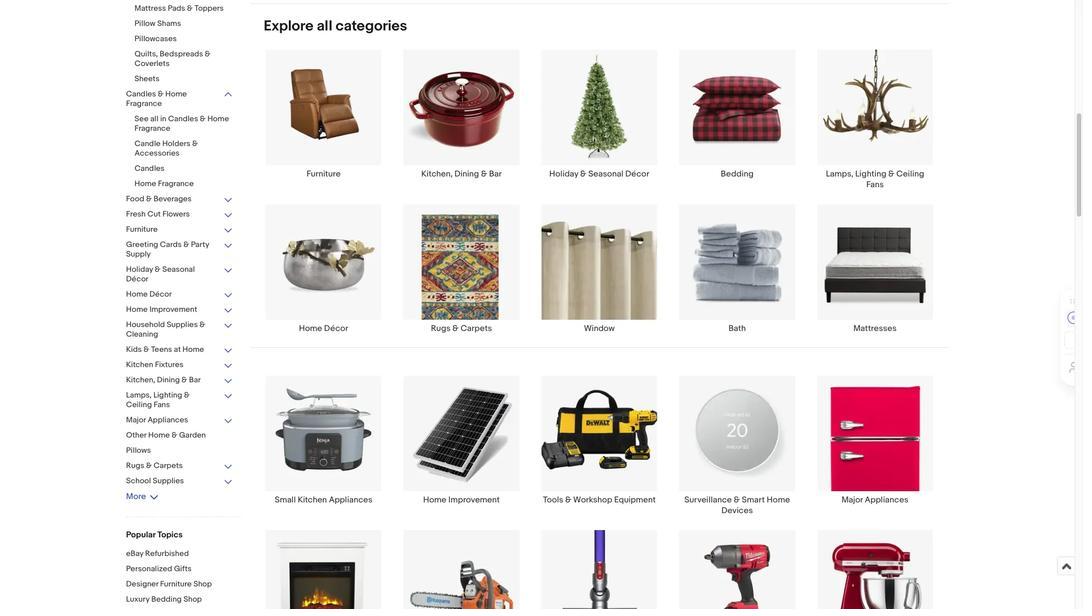 Task type: locate. For each thing, give the bounding box(es) containing it.
1 horizontal spatial kitchen
[[298, 495, 327, 506]]

1 horizontal spatial ceiling
[[897, 169, 925, 179]]

carpets inside mattress pads & toppers pillow shams pillowcases quilts, bedspreads & coverlets sheets candles & home fragrance see all in candles & home fragrance candle holders & accessories candles home fragrance food & beverages fresh cut flowers furniture greeting cards & party supply holiday & seasonal décor home décor home improvement household supplies & cleaning kids & teens at home kitchen fixtures kitchen, dining & bar lamps, lighting & ceiling fans major appliances other home & garden pillows rugs & carpets school supplies
[[154, 461, 183, 471]]

0 vertical spatial major
[[126, 415, 146, 425]]

0 horizontal spatial carpets
[[154, 461, 183, 471]]

furniture inside 'ebay refurbished personalized gifts designer furniture shop luxury bedding shop'
[[160, 580, 192, 589]]

bath
[[729, 324, 746, 334]]

1 horizontal spatial bedding
[[721, 169, 754, 179]]

all right explore
[[317, 17, 333, 35]]

0 horizontal spatial kitchen
[[126, 360, 153, 370]]

home décor button
[[126, 290, 233, 300]]

1 horizontal spatial appliances
[[329, 495, 373, 506]]

candles down candles & home fragrance "dropdown button"
[[168, 114, 198, 124]]

1 vertical spatial bar
[[189, 375, 201, 385]]

surveillance & smart home devices link
[[669, 375, 807, 517]]

dining
[[455, 169, 479, 179], [157, 375, 180, 385]]

workshop
[[574, 495, 613, 506]]

shop down personalized gifts link
[[194, 580, 212, 589]]

supplies down home improvement "dropdown button"
[[167, 320, 198, 330]]

0 vertical spatial ceiling
[[897, 169, 925, 179]]

1 vertical spatial furniture
[[126, 225, 158, 234]]

0 horizontal spatial lamps,
[[126, 391, 152, 400]]

kids & teens at home button
[[126, 345, 233, 356]]

bath link
[[669, 204, 807, 334]]

kitchen fixtures button
[[126, 360, 233, 371]]

1 vertical spatial lighting
[[154, 391, 182, 400]]

0 horizontal spatial appliances
[[148, 415, 188, 425]]

other home & garden link
[[126, 431, 233, 441]]

home inside surveillance & smart home devices
[[767, 495, 791, 506]]

kitchen right small
[[298, 495, 327, 506]]

surveillance & smart home devices
[[685, 495, 791, 517]]

luxury bedding shop link
[[126, 595, 242, 606]]

supplies
[[167, 320, 198, 330], [153, 476, 184, 486]]

0 vertical spatial kitchen,
[[422, 169, 453, 179]]

home décor link
[[255, 204, 393, 334]]

lighting
[[856, 169, 887, 179], [154, 391, 182, 400]]

1 horizontal spatial rugs
[[431, 324, 451, 334]]

food & beverages button
[[126, 194, 233, 205]]

0 horizontal spatial ceiling
[[126, 400, 152, 410]]

1 horizontal spatial dining
[[455, 169, 479, 179]]

fans
[[867, 179, 884, 190], [154, 400, 170, 410]]

bedding inside 'ebay refurbished personalized gifts designer furniture shop luxury bedding shop'
[[151, 595, 182, 605]]

holiday & seasonal décor link
[[531, 49, 669, 190]]

furniture link
[[255, 49, 393, 190]]

seasonal
[[589, 169, 624, 179], [162, 265, 195, 274]]

mattress
[[135, 3, 166, 13]]

major inside mattress pads & toppers pillow shams pillowcases quilts, bedspreads & coverlets sheets candles & home fragrance see all in candles & home fragrance candle holders & accessories candles home fragrance food & beverages fresh cut flowers furniture greeting cards & party supply holiday & seasonal décor home décor home improvement household supplies & cleaning kids & teens at home kitchen fixtures kitchen, dining & bar lamps, lighting & ceiling fans major appliances other home & garden pillows rugs & carpets school supplies
[[126, 415, 146, 425]]

1 horizontal spatial lighting
[[856, 169, 887, 179]]

0 vertical spatial kitchen
[[126, 360, 153, 370]]

0 vertical spatial improvement
[[150, 305, 197, 314]]

explore
[[264, 17, 314, 35]]

see all in candles & home fragrance link
[[135, 114, 233, 134]]

0 vertical spatial fans
[[867, 179, 884, 190]]

1 horizontal spatial holiday
[[550, 169, 579, 179]]

pads
[[168, 3, 185, 13]]

0 horizontal spatial lighting
[[154, 391, 182, 400]]

furniture
[[307, 169, 341, 179], [126, 225, 158, 234], [160, 580, 192, 589]]

improvement
[[150, 305, 197, 314], [449, 495, 500, 506]]

garden
[[179, 431, 206, 440]]

rugs inside mattress pads & toppers pillow shams pillowcases quilts, bedspreads & coverlets sheets candles & home fragrance see all in candles & home fragrance candle holders & accessories candles home fragrance food & beverages fresh cut flowers furniture greeting cards & party supply holiday & seasonal décor home décor home improvement household supplies & cleaning kids & teens at home kitchen fixtures kitchen, dining & bar lamps, lighting & ceiling fans major appliances other home & garden pillows rugs & carpets school supplies
[[126, 461, 144, 471]]

0 vertical spatial bedding
[[721, 169, 754, 179]]

pillows link
[[126, 446, 233, 457]]

0 horizontal spatial rugs
[[126, 461, 144, 471]]

0 vertical spatial lamps,
[[826, 169, 854, 179]]

school
[[126, 476, 151, 486]]

1 vertical spatial all
[[150, 114, 159, 124]]

0 vertical spatial seasonal
[[589, 169, 624, 179]]

bedding
[[721, 169, 754, 179], [151, 595, 182, 605]]

1 vertical spatial kitchen,
[[126, 375, 155, 385]]

kitchen,
[[422, 169, 453, 179], [126, 375, 155, 385]]

see
[[135, 114, 149, 124]]

0 horizontal spatial major
[[126, 415, 146, 425]]

kitchen, dining & bar
[[422, 169, 502, 179]]

beverages
[[154, 194, 192, 204]]

topics
[[157, 530, 183, 541]]

smart
[[742, 495, 765, 506]]

1 vertical spatial lamps,
[[126, 391, 152, 400]]

1 vertical spatial seasonal
[[162, 265, 195, 274]]

candles & home fragrance button
[[126, 89, 233, 110]]

décor
[[626, 169, 650, 179], [126, 274, 149, 284], [150, 290, 172, 299], [324, 324, 348, 334]]

0 vertical spatial lighting
[[856, 169, 887, 179]]

carpets
[[461, 324, 492, 334], [154, 461, 183, 471]]

kitchen down kids
[[126, 360, 153, 370]]

candles down sheets
[[126, 89, 156, 99]]

1 vertical spatial holiday
[[126, 265, 153, 274]]

fresh
[[126, 209, 146, 219]]

1 vertical spatial dining
[[157, 375, 180, 385]]

1 vertical spatial bedding
[[151, 595, 182, 605]]

bar
[[489, 169, 502, 179], [189, 375, 201, 385]]

1 horizontal spatial kitchen,
[[422, 169, 453, 179]]

gifts
[[174, 564, 192, 574]]

greeting cards & party supply button
[[126, 240, 233, 260]]

fragrance up see
[[126, 99, 162, 108]]

2 vertical spatial furniture
[[160, 580, 192, 589]]

shop down designer furniture shop link
[[184, 595, 202, 605]]

candle
[[135, 139, 161, 148]]

0 horizontal spatial bar
[[189, 375, 201, 385]]

home improvement link
[[393, 375, 531, 517]]

& inside surveillance & smart home devices
[[734, 495, 740, 506]]

other
[[126, 431, 147, 440]]

fans inside lamps, lighting & ceiling fans
[[867, 179, 884, 190]]

holiday
[[550, 169, 579, 179], [126, 265, 153, 274]]

1 vertical spatial carpets
[[154, 461, 183, 471]]

1 vertical spatial major
[[842, 495, 863, 506]]

sheets
[[135, 74, 160, 84]]

& inside lamps, lighting & ceiling fans
[[889, 169, 895, 179]]

in
[[160, 114, 166, 124]]

0 horizontal spatial fans
[[154, 400, 170, 410]]

&
[[187, 3, 193, 13], [205, 49, 211, 59], [158, 89, 164, 99], [200, 114, 206, 124], [192, 139, 198, 148], [481, 169, 487, 179], [581, 169, 587, 179], [889, 169, 895, 179], [146, 194, 152, 204], [184, 240, 189, 249], [155, 265, 161, 274], [200, 320, 205, 330], [453, 324, 459, 334], [144, 345, 149, 354], [182, 375, 187, 385], [184, 391, 190, 400], [172, 431, 177, 440], [146, 461, 152, 471], [566, 495, 572, 506], [734, 495, 740, 506]]

household supplies & cleaning button
[[126, 320, 233, 340]]

0 horizontal spatial furniture
[[126, 225, 158, 234]]

fans inside mattress pads & toppers pillow shams pillowcases quilts, bedspreads & coverlets sheets candles & home fragrance see all in candles & home fragrance candle holders & accessories candles home fragrance food & beverages fresh cut flowers furniture greeting cards & party supply holiday & seasonal décor home décor home improvement household supplies & cleaning kids & teens at home kitchen fixtures kitchen, dining & bar lamps, lighting & ceiling fans major appliances other home & garden pillows rugs & carpets school supplies
[[154, 400, 170, 410]]

0 horizontal spatial improvement
[[150, 305, 197, 314]]

1 horizontal spatial bar
[[489, 169, 502, 179]]

quilts,
[[135, 49, 158, 59]]

& inside holiday & seasonal décor link
[[581, 169, 587, 179]]

0 horizontal spatial dining
[[157, 375, 180, 385]]

0 horizontal spatial all
[[150, 114, 159, 124]]

1 vertical spatial ceiling
[[126, 400, 152, 410]]

lamps,
[[826, 169, 854, 179], [126, 391, 152, 400]]

pillowcases link
[[135, 34, 233, 45]]

major
[[126, 415, 146, 425], [842, 495, 863, 506]]

1 vertical spatial rugs
[[126, 461, 144, 471]]

fragrance up beverages
[[158, 179, 194, 189]]

candles down accessories at the left of page
[[135, 164, 165, 173]]

1 horizontal spatial all
[[317, 17, 333, 35]]

all left the in
[[150, 114, 159, 124]]

1 horizontal spatial lamps,
[[826, 169, 854, 179]]

fragrance up "candle"
[[135, 124, 171, 133]]

2 horizontal spatial furniture
[[307, 169, 341, 179]]

1 horizontal spatial carpets
[[461, 324, 492, 334]]

1 horizontal spatial improvement
[[449, 495, 500, 506]]

0 vertical spatial all
[[317, 17, 333, 35]]

pillow shams link
[[135, 19, 233, 29]]

mattresses link
[[807, 204, 945, 334]]

supply
[[126, 249, 151, 259]]

lamps, lighting & ceiling fans button
[[126, 391, 233, 411]]

0 horizontal spatial holiday
[[126, 265, 153, 274]]

home décor
[[299, 324, 348, 334]]

appliances
[[148, 415, 188, 425], [329, 495, 373, 506], [865, 495, 909, 506]]

ceiling inside lamps, lighting & ceiling fans
[[897, 169, 925, 179]]

1 horizontal spatial furniture
[[160, 580, 192, 589]]

supplies down rugs & carpets dropdown button in the bottom of the page
[[153, 476, 184, 486]]

household
[[126, 320, 165, 330]]

0 horizontal spatial kitchen,
[[126, 375, 155, 385]]

sheets link
[[135, 74, 233, 85]]

0 horizontal spatial bedding
[[151, 595, 182, 605]]

holiday & seasonal décor
[[550, 169, 650, 179]]

fragrance
[[126, 99, 162, 108], [135, 124, 171, 133], [158, 179, 194, 189]]

appliances inside the small kitchen appliances link
[[329, 495, 373, 506]]

explore all categories
[[264, 17, 408, 35]]

accessories
[[135, 148, 180, 158]]

1 horizontal spatial fans
[[867, 179, 884, 190]]

mattresses
[[854, 324, 897, 334]]

0 horizontal spatial seasonal
[[162, 265, 195, 274]]

tools
[[543, 495, 564, 506]]

2 horizontal spatial appliances
[[865, 495, 909, 506]]

kitchen, dining & bar link
[[393, 49, 531, 190]]

0 vertical spatial fragrance
[[126, 99, 162, 108]]

cleaning
[[126, 330, 158, 339]]

1 vertical spatial fans
[[154, 400, 170, 410]]

mattress pads & toppers link
[[135, 3, 233, 14]]



Task type: vqa. For each thing, say whether or not it's contained in the screenshot.
"Kitchen, Dining & Bar"
yes



Task type: describe. For each thing, give the bounding box(es) containing it.
mattress pads & toppers pillow shams pillowcases quilts, bedspreads & coverlets sheets candles & home fragrance see all in candles & home fragrance candle holders & accessories candles home fragrance food & beverages fresh cut flowers furniture greeting cards & party supply holiday & seasonal décor home décor home improvement household supplies & cleaning kids & teens at home kitchen fixtures kitchen, dining & bar lamps, lighting & ceiling fans major appliances other home & garden pillows rugs & carpets school supplies
[[126, 3, 229, 486]]

school supplies button
[[126, 476, 233, 487]]

0 vertical spatial bar
[[489, 169, 502, 179]]

designer furniture shop link
[[126, 580, 242, 590]]

improvement inside mattress pads & toppers pillow shams pillowcases quilts, bedspreads & coverlets sheets candles & home fragrance see all in candles & home fragrance candle holders & accessories candles home fragrance food & beverages fresh cut flowers furniture greeting cards & party supply holiday & seasonal décor home décor home improvement household supplies & cleaning kids & teens at home kitchen fixtures kitchen, dining & bar lamps, lighting & ceiling fans major appliances other home & garden pillows rugs & carpets school supplies
[[150, 305, 197, 314]]

all inside mattress pads & toppers pillow shams pillowcases quilts, bedspreads & coverlets sheets candles & home fragrance see all in candles & home fragrance candle holders & accessories candles home fragrance food & beverages fresh cut flowers furniture greeting cards & party supply holiday & seasonal décor home décor home improvement household supplies & cleaning kids & teens at home kitchen fixtures kitchen, dining & bar lamps, lighting & ceiling fans major appliances other home & garden pillows rugs & carpets school supplies
[[150, 114, 159, 124]]

window link
[[531, 204, 669, 334]]

holiday & seasonal décor button
[[126, 265, 233, 285]]

furniture inside mattress pads & toppers pillow shams pillowcases quilts, bedspreads & coverlets sheets candles & home fragrance see all in candles & home fragrance candle holders & accessories candles home fragrance food & beverages fresh cut flowers furniture greeting cards & party supply holiday & seasonal décor home décor home improvement household supplies & cleaning kids & teens at home kitchen fixtures kitchen, dining & bar lamps, lighting & ceiling fans major appliances other home & garden pillows rugs & carpets school supplies
[[126, 225, 158, 234]]

tools & workshop equipment link
[[531, 375, 669, 517]]

& inside kitchen, dining & bar link
[[481, 169, 487, 179]]

surveillance
[[685, 495, 732, 506]]

small kitchen appliances
[[275, 495, 373, 506]]

& inside "rugs & carpets" link
[[453, 324, 459, 334]]

rugs & carpets
[[431, 324, 492, 334]]

shams
[[157, 19, 181, 28]]

ceiling inside mattress pads & toppers pillow shams pillowcases quilts, bedspreads & coverlets sheets candles & home fragrance see all in candles & home fragrance candle holders & accessories candles home fragrance food & beverages fresh cut flowers furniture greeting cards & party supply holiday & seasonal décor home décor home improvement household supplies & cleaning kids & teens at home kitchen fixtures kitchen, dining & bar lamps, lighting & ceiling fans major appliances other home & garden pillows rugs & carpets school supplies
[[126, 400, 152, 410]]

more button
[[126, 492, 159, 502]]

0 vertical spatial rugs
[[431, 324, 451, 334]]

1 vertical spatial shop
[[184, 595, 202, 605]]

home improvement
[[423, 495, 500, 506]]

2 vertical spatial candles
[[135, 164, 165, 173]]

ebay refurbished link
[[126, 549, 242, 560]]

refurbished
[[145, 549, 189, 559]]

rugs & carpets button
[[126, 461, 233, 472]]

1 vertical spatial kitchen
[[298, 495, 327, 506]]

dining inside mattress pads & toppers pillow shams pillowcases quilts, bedspreads & coverlets sheets candles & home fragrance see all in candles & home fragrance candle holders & accessories candles home fragrance food & beverages fresh cut flowers furniture greeting cards & party supply holiday & seasonal décor home décor home improvement household supplies & cleaning kids & teens at home kitchen fixtures kitchen, dining & bar lamps, lighting & ceiling fans major appliances other home & garden pillows rugs & carpets school supplies
[[157, 375, 180, 385]]

flowers
[[163, 209, 190, 219]]

rugs & carpets link
[[393, 204, 531, 334]]

designer
[[126, 580, 158, 589]]

holiday inside mattress pads & toppers pillow shams pillowcases quilts, bedspreads & coverlets sheets candles & home fragrance see all in candles & home fragrance candle holders & accessories candles home fragrance food & beverages fresh cut flowers furniture greeting cards & party supply holiday & seasonal décor home décor home improvement household supplies & cleaning kids & teens at home kitchen fixtures kitchen, dining & bar lamps, lighting & ceiling fans major appliances other home & garden pillows rugs & carpets school supplies
[[126, 265, 153, 274]]

major appliances
[[842, 495, 909, 506]]

cards
[[160, 240, 182, 249]]

pillows
[[126, 446, 151, 456]]

major appliances button
[[126, 415, 233, 426]]

popular topics
[[126, 530, 183, 541]]

personalized
[[126, 564, 172, 574]]

bedspreads
[[160, 49, 203, 59]]

0 vertical spatial holiday
[[550, 169, 579, 179]]

greeting
[[126, 240, 158, 249]]

more
[[126, 492, 146, 502]]

lamps, lighting & ceiling fans link
[[807, 49, 945, 190]]

pillowcases
[[135, 34, 177, 43]]

1 vertical spatial fragrance
[[135, 124, 171, 133]]

candle holders & accessories link
[[135, 139, 233, 159]]

teens
[[151, 345, 172, 354]]

fixtures
[[155, 360, 184, 370]]

ebay refurbished personalized gifts designer furniture shop luxury bedding shop
[[126, 549, 212, 605]]

candles link
[[135, 164, 233, 174]]

kitchen, dining & bar button
[[126, 375, 233, 386]]

categories
[[336, 17, 408, 35]]

personalized gifts link
[[126, 564, 242, 575]]

small
[[275, 495, 296, 506]]

lamps, inside mattress pads & toppers pillow shams pillowcases quilts, bedspreads & coverlets sheets candles & home fragrance see all in candles & home fragrance candle holders & accessories candles home fragrance food & beverages fresh cut flowers furniture greeting cards & party supply holiday & seasonal décor home décor home improvement household supplies & cleaning kids & teens at home kitchen fixtures kitchen, dining & bar lamps, lighting & ceiling fans major appliances other home & garden pillows rugs & carpets school supplies
[[126, 391, 152, 400]]

2 vertical spatial fragrance
[[158, 179, 194, 189]]

0 vertical spatial shop
[[194, 580, 212, 589]]

0 vertical spatial candles
[[126, 89, 156, 99]]

at
[[174, 345, 181, 354]]

appliances inside major appliances link
[[865, 495, 909, 506]]

ebay
[[126, 549, 143, 559]]

kids
[[126, 345, 142, 354]]

lamps, lighting & ceiling fans
[[826, 169, 925, 190]]

toppers
[[195, 3, 224, 13]]

1 horizontal spatial seasonal
[[589, 169, 624, 179]]

1 vertical spatial candles
[[168, 114, 198, 124]]

window
[[584, 324, 615, 334]]

kitchen, inside mattress pads & toppers pillow shams pillowcases quilts, bedspreads & coverlets sheets candles & home fragrance see all in candles & home fragrance candle holders & accessories candles home fragrance food & beverages fresh cut flowers furniture greeting cards & party supply holiday & seasonal décor home décor home improvement household supplies & cleaning kids & teens at home kitchen fixtures kitchen, dining & bar lamps, lighting & ceiling fans major appliances other home & garden pillows rugs & carpets school supplies
[[126, 375, 155, 385]]

fresh cut flowers button
[[126, 209, 233, 220]]

bar inside mattress pads & toppers pillow shams pillowcases quilts, bedspreads & coverlets sheets candles & home fragrance see all in candles & home fragrance candle holders & accessories candles home fragrance food & beverages fresh cut flowers furniture greeting cards & party supply holiday & seasonal décor home décor home improvement household supplies & cleaning kids & teens at home kitchen fixtures kitchen, dining & bar lamps, lighting & ceiling fans major appliances other home & garden pillows rugs & carpets school supplies
[[189, 375, 201, 385]]

devices
[[722, 506, 753, 517]]

0 vertical spatial supplies
[[167, 320, 198, 330]]

party
[[191, 240, 209, 249]]

quilts, bedspreads & coverlets link
[[135, 49, 233, 69]]

home improvement button
[[126, 305, 233, 316]]

seasonal inside mattress pads & toppers pillow shams pillowcases quilts, bedspreads & coverlets sheets candles & home fragrance see all in candles & home fragrance candle holders & accessories candles home fragrance food & beverages fresh cut flowers furniture greeting cards & party supply holiday & seasonal décor home décor home improvement household supplies & cleaning kids & teens at home kitchen fixtures kitchen, dining & bar lamps, lighting & ceiling fans major appliances other home & garden pillows rugs & carpets school supplies
[[162, 265, 195, 274]]

pillow
[[135, 19, 156, 28]]

popular
[[126, 530, 156, 541]]

food
[[126, 194, 144, 204]]

equipment
[[615, 495, 656, 506]]

kitchen inside mattress pads & toppers pillow shams pillowcases quilts, bedspreads & coverlets sheets candles & home fragrance see all in candles & home fragrance candle holders & accessories candles home fragrance food & beverages fresh cut flowers furniture greeting cards & party supply holiday & seasonal décor home décor home improvement household supplies & cleaning kids & teens at home kitchen fixtures kitchen, dining & bar lamps, lighting & ceiling fans major appliances other home & garden pillows rugs & carpets school supplies
[[126, 360, 153, 370]]

lighting inside mattress pads & toppers pillow shams pillowcases quilts, bedspreads & coverlets sheets candles & home fragrance see all in candles & home fragrance candle holders & accessories candles home fragrance food & beverages fresh cut flowers furniture greeting cards & party supply holiday & seasonal décor home décor home improvement household supplies & cleaning kids & teens at home kitchen fixtures kitchen, dining & bar lamps, lighting & ceiling fans major appliances other home & garden pillows rugs & carpets school supplies
[[154, 391, 182, 400]]

1 vertical spatial supplies
[[153, 476, 184, 486]]

lighting inside lamps, lighting & ceiling fans
[[856, 169, 887, 179]]

holders
[[162, 139, 191, 148]]

0 vertical spatial furniture
[[307, 169, 341, 179]]

furniture button
[[126, 225, 233, 235]]

lamps, inside lamps, lighting & ceiling fans
[[826, 169, 854, 179]]

& inside tools & workshop equipment link
[[566, 495, 572, 506]]

1 horizontal spatial major
[[842, 495, 863, 506]]

major appliances link
[[807, 375, 945, 517]]

1 vertical spatial improvement
[[449, 495, 500, 506]]

0 vertical spatial dining
[[455, 169, 479, 179]]

home fragrance link
[[135, 179, 233, 190]]

small kitchen appliances link
[[255, 375, 393, 517]]

0 vertical spatial carpets
[[461, 324, 492, 334]]

appliances inside mattress pads & toppers pillow shams pillowcases quilts, bedspreads & coverlets sheets candles & home fragrance see all in candles & home fragrance candle holders & accessories candles home fragrance food & beverages fresh cut flowers furniture greeting cards & party supply holiday & seasonal décor home décor home improvement household supplies & cleaning kids & teens at home kitchen fixtures kitchen, dining & bar lamps, lighting & ceiling fans major appliances other home & garden pillows rugs & carpets school supplies
[[148, 415, 188, 425]]



